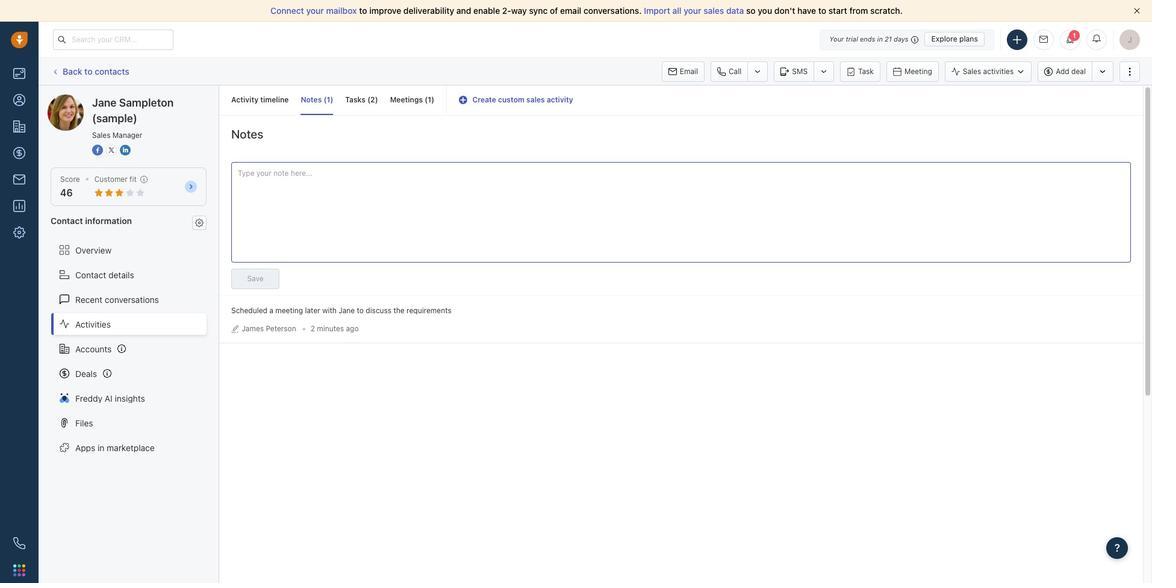 Task type: describe. For each thing, give the bounding box(es) containing it.
explore plans
[[931, 34, 978, 43]]

your trial ends in 21 days
[[830, 35, 909, 43]]

back to contacts link
[[51, 62, 130, 81]]

james
[[242, 324, 264, 333]]

import all your sales data link
[[644, 5, 746, 16]]

the
[[394, 306, 405, 315]]

conversations
[[105, 294, 159, 305]]

meetings ( 1 )
[[390, 95, 434, 104]]

) for notes ( 1 )
[[330, 95, 333, 104]]

scheduled
[[231, 306, 267, 315]]

(sample) for jane sampleton (sample) sales manager
[[92, 112, 137, 125]]

notes ( 1 )
[[301, 95, 333, 104]]

call button
[[711, 61, 748, 82]]

1 your from the left
[[306, 5, 324, 16]]

start
[[829, 5, 847, 16]]

call link
[[711, 61, 748, 82]]

jane for jane sampleton (sample)
[[72, 94, 90, 104]]

explore plans link
[[925, 32, 985, 46]]

1 horizontal spatial in
[[877, 35, 883, 43]]

contact for contact information
[[51, 216, 83, 226]]

21
[[885, 35, 892, 43]]

plans
[[959, 34, 978, 43]]

1 link
[[1060, 29, 1081, 50]]

add
[[1056, 67, 1070, 76]]

files
[[75, 418, 93, 428]]

explore
[[931, 34, 957, 43]]

peterson
[[266, 324, 296, 333]]

scheduled a meeting later with jane to discuss the requirements
[[231, 306, 452, 315]]

data
[[726, 5, 744, 16]]

activities
[[75, 319, 111, 329]]

deal
[[1072, 67, 1086, 76]]

phone element
[[7, 531, 31, 555]]

add deal button
[[1038, 61, 1092, 82]]

import
[[644, 5, 670, 16]]

send email image
[[1040, 36, 1048, 44]]

1 inside 1 link
[[1073, 32, 1076, 39]]

have
[[798, 5, 816, 16]]

sms button
[[774, 61, 814, 82]]

freddy
[[75, 393, 102, 403]]

recent conversations
[[75, 294, 159, 305]]

you
[[758, 5, 772, 16]]

create custom sales activity
[[472, 95, 573, 104]]

sampleton for jane sampleton (sample)
[[93, 94, 134, 104]]

freshworks switcher image
[[13, 564, 25, 576]]

back
[[63, 66, 82, 76]]

) for tasks ( 2 )
[[375, 95, 378, 104]]

details
[[108, 270, 134, 280]]

2-
[[502, 5, 511, 16]]

overview
[[75, 245, 112, 255]]

email button
[[662, 61, 705, 82]]

sync
[[529, 5, 548, 16]]

0 vertical spatial 2
[[370, 95, 375, 104]]

recent
[[75, 294, 102, 305]]

( for meetings
[[425, 95, 428, 104]]

notes for notes ( 1 )
[[301, 95, 322, 104]]

2 your from the left
[[684, 5, 701, 16]]

sampleton for jane sampleton (sample) sales manager
[[119, 96, 174, 109]]

notes for notes
[[231, 127, 263, 141]]

contacts
[[95, 66, 129, 76]]

1 vertical spatial in
[[98, 442, 104, 453]]

to right back
[[84, 66, 92, 76]]

manager
[[113, 131, 142, 140]]

ends
[[860, 35, 875, 43]]

close image
[[1134, 8, 1140, 14]]

conversations.
[[584, 5, 642, 16]]

don't
[[774, 5, 795, 16]]

contact details
[[75, 270, 134, 280]]

custom
[[498, 95, 525, 104]]

of
[[550, 5, 558, 16]]

later
[[305, 306, 320, 315]]

fit
[[130, 175, 137, 184]]

a
[[269, 306, 273, 315]]

1 for meetings ( 1 )
[[428, 95, 431, 104]]

apps
[[75, 442, 95, 453]]

task button
[[840, 61, 881, 82]]

1 horizontal spatial sales
[[704, 5, 724, 16]]

jane for jane sampleton (sample) sales manager
[[92, 96, 117, 109]]

( for notes
[[324, 95, 327, 104]]

scratch.
[[870, 5, 903, 16]]

with
[[322, 306, 337, 315]]

marketplace
[[107, 442, 155, 453]]

activity
[[547, 95, 573, 104]]

score 46
[[60, 175, 80, 198]]

) for meetings ( 1 )
[[431, 95, 434, 104]]

james peterson
[[242, 324, 296, 333]]

trial
[[846, 35, 858, 43]]



Task type: locate. For each thing, give the bounding box(es) containing it.
to right the mailbox
[[359, 5, 367, 16]]

sales left data
[[704, 5, 724, 16]]

sampleton inside jane sampleton (sample) sales manager
[[119, 96, 174, 109]]

your left the mailbox
[[306, 5, 324, 16]]

contact up the recent
[[75, 270, 106, 280]]

1 ( from the left
[[324, 95, 327, 104]]

and
[[456, 5, 471, 16]]

0 vertical spatial notes
[[301, 95, 322, 104]]

jane
[[72, 94, 90, 104], [92, 96, 117, 109], [339, 306, 355, 315]]

discuss
[[366, 306, 392, 315]]

( right tasks
[[367, 95, 370, 104]]

0 horizontal spatial 2
[[311, 324, 315, 333]]

sales inside jane sampleton (sample) sales manager
[[92, 131, 110, 140]]

0 horizontal spatial 1
[[327, 95, 330, 104]]

2 horizontal spatial (
[[425, 95, 428, 104]]

tasks ( 2 )
[[345, 95, 378, 104]]

improve
[[369, 5, 401, 16]]

2 minutes ago
[[311, 324, 359, 333]]

in right apps
[[98, 442, 104, 453]]

apps in marketplace
[[75, 442, 155, 453]]

create custom sales activity link
[[459, 95, 573, 104]]

add deal
[[1056, 67, 1086, 76]]

insights
[[115, 393, 145, 403]]

1 vertical spatial contact
[[75, 270, 106, 280]]

2 horizontal spatial jane
[[339, 306, 355, 315]]

1 vertical spatial sales
[[92, 131, 110, 140]]

) left tasks
[[330, 95, 333, 104]]

sales left activity
[[526, 95, 545, 104]]

1 horizontal spatial 2
[[370, 95, 375, 104]]

days
[[894, 35, 909, 43]]

46
[[60, 187, 73, 198]]

meeting
[[275, 306, 303, 315]]

requirements
[[407, 306, 452, 315]]

tasks
[[345, 95, 366, 104]]

sales left activities
[[963, 67, 981, 76]]

1 horizontal spatial )
[[375, 95, 378, 104]]

1
[[1073, 32, 1076, 39], [327, 95, 330, 104], [428, 95, 431, 104]]

contact
[[51, 216, 83, 226], [75, 270, 106, 280]]

0 vertical spatial in
[[877, 35, 883, 43]]

1 horizontal spatial sales
[[963, 67, 981, 76]]

freddy ai insights
[[75, 393, 145, 403]]

task
[[858, 67, 874, 76]]

1 right send email icon
[[1073, 32, 1076, 39]]

all
[[673, 5, 682, 16]]

0 horizontal spatial in
[[98, 442, 104, 453]]

enable
[[473, 5, 500, 16]]

(sample) for jane sampleton (sample)
[[136, 94, 171, 104]]

(sample)
[[136, 94, 171, 104], [92, 112, 137, 125]]

contact for contact details
[[75, 270, 106, 280]]

your
[[306, 5, 324, 16], [684, 5, 701, 16]]

(
[[324, 95, 327, 104], [367, 95, 370, 104], [425, 95, 428, 104]]

connect your mailbox link
[[270, 5, 359, 16]]

score
[[60, 175, 80, 184]]

mng settings image
[[195, 219, 204, 227]]

sales activities
[[963, 67, 1014, 76]]

create
[[472, 95, 496, 104]]

1 left tasks
[[327, 95, 330, 104]]

contact down 46 button
[[51, 216, 83, 226]]

0 horizontal spatial jane
[[72, 94, 90, 104]]

) right meetings
[[431, 95, 434, 104]]

1 for notes ( 1 )
[[327, 95, 330, 104]]

0 vertical spatial contact
[[51, 216, 83, 226]]

0 horizontal spatial sales
[[92, 131, 110, 140]]

notes down activity
[[231, 127, 263, 141]]

contact information
[[51, 216, 132, 226]]

sms
[[792, 67, 808, 76]]

way
[[511, 5, 527, 16]]

sales
[[704, 5, 724, 16], [526, 95, 545, 104]]

jane down contacts
[[92, 96, 117, 109]]

in
[[877, 35, 883, 43], [98, 442, 104, 453]]

activity
[[231, 95, 258, 104]]

2 right tasks
[[370, 95, 375, 104]]

0 vertical spatial (sample)
[[136, 94, 171, 104]]

0 horizontal spatial (
[[324, 95, 327, 104]]

jane inside jane sampleton (sample) sales manager
[[92, 96, 117, 109]]

jane down back
[[72, 94, 90, 104]]

3 ( from the left
[[425, 95, 428, 104]]

minutes
[[317, 324, 344, 333]]

2 horizontal spatial 1
[[1073, 32, 1076, 39]]

( left tasks
[[324, 95, 327, 104]]

1 vertical spatial notes
[[231, 127, 263, 141]]

to left start
[[818, 5, 827, 16]]

mailbox
[[326, 5, 357, 16]]

1 horizontal spatial your
[[684, 5, 701, 16]]

meeting
[[905, 67, 932, 76]]

meeting button
[[887, 61, 939, 82]]

your right all
[[684, 5, 701, 16]]

sampleton down contacts
[[93, 94, 134, 104]]

call
[[729, 67, 742, 76]]

3 ) from the left
[[431, 95, 434, 104]]

46 button
[[60, 187, 73, 198]]

connect your mailbox to improve deliverability and enable 2-way sync of email conversations. import all your sales data so you don't have to start from scratch.
[[270, 5, 903, 16]]

information
[[85, 216, 132, 226]]

connect
[[270, 5, 304, 16]]

1 vertical spatial 2
[[311, 324, 315, 333]]

deliverability
[[404, 5, 454, 16]]

1 right meetings
[[428, 95, 431, 104]]

(sample) up 'manager'
[[136, 94, 171, 104]]

1 vertical spatial sales
[[526, 95, 545, 104]]

2 ) from the left
[[375, 95, 378, 104]]

1 horizontal spatial 1
[[428, 95, 431, 104]]

0 vertical spatial sales
[[963, 67, 981, 76]]

1 horizontal spatial (
[[367, 95, 370, 104]]

your
[[830, 35, 844, 43]]

to left discuss
[[357, 306, 364, 315]]

timeline
[[260, 95, 289, 104]]

0 vertical spatial sales
[[704, 5, 724, 16]]

sales
[[963, 67, 981, 76], [92, 131, 110, 140]]

(sample) inside jane sampleton (sample) sales manager
[[92, 112, 137, 125]]

phone image
[[13, 537, 25, 549]]

to
[[359, 5, 367, 16], [818, 5, 827, 16], [84, 66, 92, 76], [357, 306, 364, 315]]

1 horizontal spatial jane
[[92, 96, 117, 109]]

back to contacts
[[63, 66, 129, 76]]

0 horizontal spatial notes
[[231, 127, 263, 141]]

sampleton up 'manager'
[[119, 96, 174, 109]]

notes right 'timeline'
[[301, 95, 322, 104]]

2
[[370, 95, 375, 104], [311, 324, 315, 333]]

0 horizontal spatial your
[[306, 5, 324, 16]]

activities
[[983, 67, 1014, 76]]

( right meetings
[[425, 95, 428, 104]]

sales activities button
[[945, 61, 1038, 82], [945, 61, 1032, 82]]

) right tasks
[[375, 95, 378, 104]]

jane sampleton (sample) sales manager
[[92, 96, 174, 140]]

Search your CRM... text field
[[53, 29, 173, 50]]

sampleton
[[93, 94, 134, 104], [119, 96, 174, 109]]

sales left 'manager'
[[92, 131, 110, 140]]

2 ( from the left
[[367, 95, 370, 104]]

2 horizontal spatial )
[[431, 95, 434, 104]]

1 ) from the left
[[330, 95, 333, 104]]

email
[[680, 67, 698, 76]]

ai
[[105, 393, 112, 403]]

1 horizontal spatial notes
[[301, 95, 322, 104]]

from
[[850, 5, 868, 16]]

ago
[[346, 324, 359, 333]]

2 left the minutes
[[311, 324, 315, 333]]

0 horizontal spatial sales
[[526, 95, 545, 104]]

jane right with
[[339, 306, 355, 315]]

in left the 21 at the right of the page
[[877, 35, 883, 43]]

deals
[[75, 368, 97, 379]]

0 horizontal spatial )
[[330, 95, 333, 104]]

(sample) down jane sampleton (sample)
[[92, 112, 137, 125]]

1 vertical spatial (sample)
[[92, 112, 137, 125]]

customer
[[94, 175, 128, 184]]

( for tasks
[[367, 95, 370, 104]]

email
[[560, 5, 581, 16]]



Task type: vqa. For each thing, say whether or not it's contained in the screenshot.
Task button
yes



